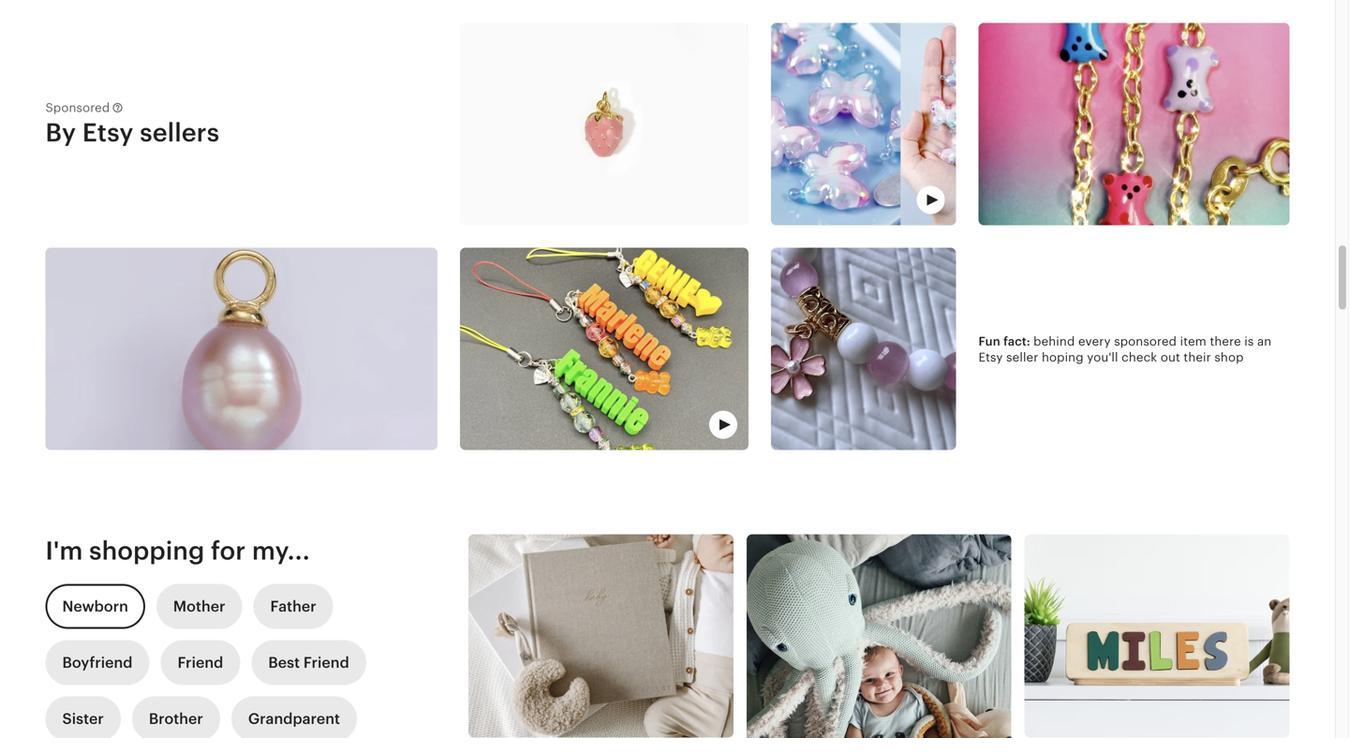 Task type: describe. For each thing, give the bounding box(es) containing it.
there
[[1210, 335, 1242, 349]]

mother
[[173, 599, 225, 615]]

is
[[1245, 335, 1254, 349]]

1 friend from the left
[[178, 655, 223, 672]]

grandparent
[[248, 711, 340, 728]]

best friend
[[268, 655, 349, 672]]

an
[[1258, 335, 1272, 349]]

custom name charms / bear and bead charm / charm personalized / phone case charm / custom name gifts / minimalist  sport team classroom image
[[460, 248, 749, 450]]

beautiful mauve pink / purple oval pear pearl charm teardrop genuine freshwater mermaid pearls pendant p1661 image
[[45, 248, 438, 450]]

name puzzle for toddlers, personalized christmas gift for kids, toddler wood toy, first birthday gift, custom name puzzle, puzzle for kids image
[[1025, 535, 1290, 738]]

i'm
[[45, 537, 83, 566]]

out
[[1161, 350, 1181, 364]]

etsy inside behind every sponsored item there is an etsy seller hoping you'll check out their shop
[[979, 350, 1003, 364]]

sister
[[62, 711, 104, 728]]

shopping
[[89, 537, 205, 566]]

sponsored
[[45, 101, 110, 115]]

you'll
[[1087, 350, 1119, 364]]

baby memory book book | personalized baby book | gender neutral baby gift | baby shower gift | newborn memory book | baby book + photo album image
[[469, 535, 734, 738]]

boyfriend
[[62, 655, 133, 672]]

fact:
[[1004, 335, 1031, 349]]

newborn
[[62, 599, 128, 615]]



Task type: locate. For each thing, give the bounding box(es) containing it.
etsy
[[82, 118, 134, 147], [979, 350, 1003, 364]]

friend right best
[[304, 655, 349, 672]]

etsy down fun
[[979, 350, 1003, 364]]

butterfly beads - 30mm pastel pink and blue gradient ab butterfly iridescent acrylic beads or resin beads - 6 pc set image
[[771, 23, 956, 225]]

hoping
[[1042, 350, 1084, 364]]

2 friend from the left
[[304, 655, 349, 672]]

fun fact:
[[979, 335, 1034, 349]]

big grandma octopus - handmade stuffed animal image
[[747, 535, 1012, 738]]

item
[[1180, 335, 1207, 349]]

behind every sponsored item there is an etsy seller hoping you'll check out their shop
[[979, 335, 1272, 364]]

0 vertical spatial etsy
[[82, 118, 134, 147]]

sellers
[[140, 118, 220, 147]]

for
[[211, 537, 246, 566]]

their
[[1184, 350, 1212, 364]]

sponsored
[[1114, 335, 1177, 349]]

best
[[268, 655, 300, 672]]

friend down mother
[[178, 655, 223, 672]]

1 horizontal spatial friend
[[304, 655, 349, 672]]

1 horizontal spatial etsy
[[979, 350, 1003, 364]]

strawberries & cream charm image
[[460, 23, 749, 225]]

behind
[[1034, 335, 1075, 349]]

shop
[[1215, 350, 1244, 364]]

i'm shopping for my...
[[45, 537, 310, 566]]

1 vertical spatial etsy
[[979, 350, 1003, 364]]

by etsy sellers
[[45, 118, 220, 147]]

father
[[270, 599, 316, 615]]

my...
[[252, 537, 310, 566]]

friend
[[178, 655, 223, 672], [304, 655, 349, 672]]

brother
[[149, 711, 203, 728]]

every
[[1079, 335, 1111, 349]]

beaded bracelet, stretch bracelet, charm bracelet, glass beads, pearl beads, flower charm, sakura charm, pink, butterfly charm, gift, bday image
[[771, 248, 956, 450]]

by
[[45, 118, 76, 147]]

0 horizontal spatial friend
[[178, 655, 223, 672]]

seller
[[1007, 350, 1039, 364]]

cute! little girls enamel pink purple and blue gummy bears charm bracelet in solid 14k yellow gold 5" - 5.75" image
[[979, 23, 1290, 225]]

check
[[1122, 350, 1158, 364]]

0 horizontal spatial etsy
[[82, 118, 134, 147]]

fun
[[979, 335, 1001, 349]]

etsy down sponsored
[[82, 118, 134, 147]]



Task type: vqa. For each thing, say whether or not it's contained in the screenshot.
leftmost Get started
no



